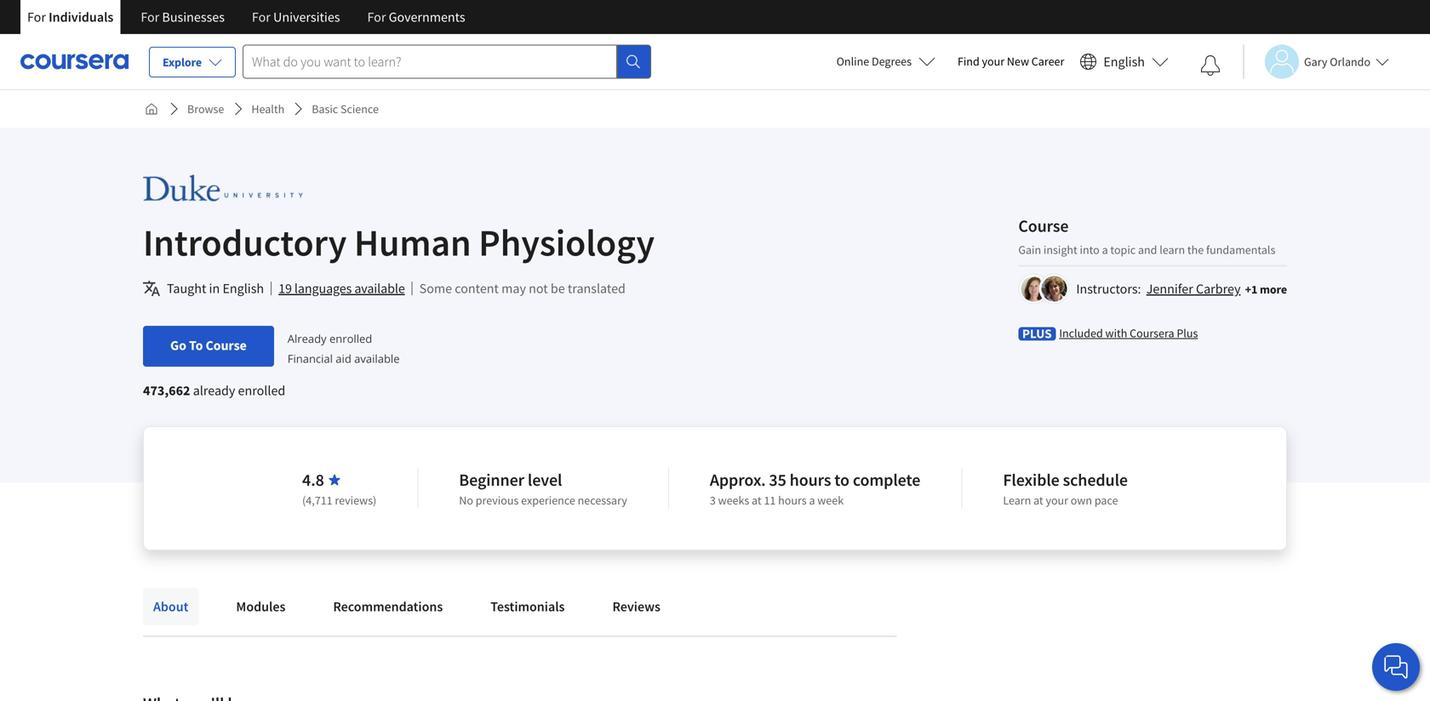 Task type: locate. For each thing, give the bounding box(es) containing it.
browse
[[187, 101, 224, 117]]

hours right 11
[[779, 493, 807, 508]]

course right 'to'
[[206, 337, 247, 354]]

for
[[27, 9, 46, 26], [141, 9, 159, 26], [252, 9, 271, 26], [367, 9, 386, 26]]

at left 11
[[752, 493, 762, 508]]

0 vertical spatial course
[[1019, 215, 1069, 237]]

for individuals
[[27, 9, 114, 26]]

course up the gain at the right of page
[[1019, 215, 1069, 237]]

experience
[[521, 493, 576, 508]]

19
[[279, 280, 292, 297]]

about link
[[143, 588, 199, 626]]

enrolled inside already enrolled financial aid available
[[330, 331, 372, 346]]

show notifications image
[[1201, 55, 1221, 76]]

health
[[252, 101, 285, 117]]

no
[[459, 493, 473, 508]]

1 horizontal spatial course
[[1019, 215, 1069, 237]]

insight
[[1044, 242, 1078, 258]]

for left the universities
[[252, 9, 271, 26]]

gary orlando
[[1305, 54, 1371, 69]]

level
[[528, 470, 562, 491]]

1 available from the top
[[355, 280, 405, 297]]

at right learn
[[1034, 493, 1044, 508]]

3 for from the left
[[252, 9, 271, 26]]

0 vertical spatial available
[[355, 280, 405, 297]]

course
[[1019, 215, 1069, 237], [206, 337, 247, 354]]

basic
[[312, 101, 338, 117]]

19 languages available button
[[279, 278, 405, 299]]

online degrees button
[[823, 43, 950, 80]]

with
[[1106, 326, 1128, 341]]

0 horizontal spatial enrolled
[[238, 382, 286, 399]]

19 languages available
[[279, 280, 405, 297]]

available right aid
[[354, 351, 400, 366]]

included with coursera plus link
[[1060, 325, 1199, 342]]

translated
[[568, 280, 626, 297]]

1 vertical spatial hours
[[779, 493, 807, 508]]

1 vertical spatial your
[[1046, 493, 1069, 508]]

1 horizontal spatial a
[[1102, 242, 1108, 258]]

a inside approx. 35 hours to complete 3 weeks at 11 hours a week
[[809, 493, 815, 508]]

gary
[[1305, 54, 1328, 69]]

banner navigation
[[14, 0, 479, 34]]

a left week
[[809, 493, 815, 508]]

taught
[[167, 280, 206, 297]]

for for individuals
[[27, 9, 46, 26]]

1 vertical spatial course
[[206, 337, 247, 354]]

already
[[193, 382, 235, 399]]

for left governments
[[367, 9, 386, 26]]

for governments
[[367, 9, 466, 26]]

2 available from the top
[[354, 351, 400, 366]]

the
[[1188, 242, 1204, 258]]

weeks
[[718, 493, 750, 508]]

0 vertical spatial your
[[982, 54, 1005, 69]]

1 vertical spatial english
[[223, 280, 264, 297]]

english inside english button
[[1104, 53, 1145, 70]]

reviews
[[613, 599, 661, 616]]

1 at from the left
[[752, 493, 762, 508]]

schedule
[[1063, 470, 1128, 491]]

473,662 already enrolled
[[143, 382, 286, 399]]

0 vertical spatial english
[[1104, 53, 1145, 70]]

individuals
[[49, 9, 114, 26]]

1 horizontal spatial your
[[1046, 493, 1069, 508]]

available inside button
[[355, 280, 405, 297]]

and
[[1139, 242, 1158, 258]]

for for businesses
[[141, 9, 159, 26]]

1 horizontal spatial english
[[1104, 53, 1145, 70]]

included with coursera plus
[[1060, 326, 1199, 341]]

english button
[[1073, 34, 1176, 89]]

0 vertical spatial a
[[1102, 242, 1108, 258]]

career
[[1032, 54, 1065, 69]]

available down introductory human physiology
[[355, 280, 405, 297]]

2 at from the left
[[1034, 493, 1044, 508]]

course inside button
[[206, 337, 247, 354]]

473,662
[[143, 382, 190, 399]]

a inside course gain insight into a topic and learn the fundamentals
[[1102, 242, 1108, 258]]

1 horizontal spatial at
[[1034, 493, 1044, 508]]

available inside already enrolled financial aid available
[[354, 351, 400, 366]]

for left individuals
[[27, 9, 46, 26]]

financial
[[288, 351, 333, 366]]

about
[[153, 599, 189, 616]]

universities
[[273, 9, 340, 26]]

to
[[189, 337, 203, 354]]

0 horizontal spatial at
[[752, 493, 762, 508]]

explore
[[163, 55, 202, 70]]

4 for from the left
[[367, 9, 386, 26]]

a right into at the right top of page
[[1102, 242, 1108, 258]]

What do you want to learn? text field
[[243, 45, 617, 79]]

1 for from the left
[[27, 9, 46, 26]]

1 vertical spatial available
[[354, 351, 400, 366]]

enrolled right already at the bottom of page
[[238, 382, 286, 399]]

hours up week
[[790, 470, 831, 491]]

0 horizontal spatial a
[[809, 493, 815, 508]]

reviews)
[[335, 493, 377, 508]]

gary orlando button
[[1243, 45, 1390, 79]]

english right career
[[1104, 53, 1145, 70]]

to
[[835, 470, 850, 491]]

english right the in
[[223, 280, 264, 297]]

0 vertical spatial enrolled
[[330, 331, 372, 346]]

approx.
[[710, 470, 766, 491]]

0 horizontal spatial course
[[206, 337, 247, 354]]

home image
[[145, 102, 158, 116]]

at
[[752, 493, 762, 508], [1034, 493, 1044, 508]]

1 vertical spatial a
[[809, 493, 815, 508]]

hours
[[790, 470, 831, 491], [779, 493, 807, 508]]

for left "businesses"
[[141, 9, 159, 26]]

find your new career
[[958, 54, 1065, 69]]

approx. 35 hours to complete 3 weeks at 11 hours a week
[[710, 470, 921, 508]]

enrolled up financial aid available button
[[330, 331, 372, 346]]

4.8
[[302, 470, 324, 491]]

2 for from the left
[[141, 9, 159, 26]]

your right find
[[982, 54, 1005, 69]]

your left own
[[1046, 493, 1069, 508]]

introductory human physiology
[[143, 219, 655, 266]]

degrees
[[872, 54, 912, 69]]

your
[[982, 54, 1005, 69], [1046, 493, 1069, 508]]

0 horizontal spatial your
[[982, 54, 1005, 69]]

None search field
[[243, 45, 652, 79]]

languages
[[295, 280, 352, 297]]

necessary
[[578, 493, 627, 508]]

(4,711
[[302, 493, 333, 508]]

orlando
[[1330, 54, 1371, 69]]

available
[[355, 280, 405, 297], [354, 351, 400, 366]]

(4,711 reviews)
[[302, 493, 377, 508]]

1 horizontal spatial enrolled
[[330, 331, 372, 346]]



Task type: describe. For each thing, give the bounding box(es) containing it.
some
[[420, 280, 452, 297]]

health link
[[245, 94, 291, 124]]

recommendations link
[[323, 588, 453, 626]]

basic science link
[[305, 94, 386, 124]]

already
[[288, 331, 327, 346]]

+1 more button
[[1246, 281, 1288, 298]]

learn
[[1160, 242, 1186, 258]]

for for universities
[[252, 9, 271, 26]]

course inside course gain insight into a topic and learn the fundamentals
[[1019, 215, 1069, 237]]

find
[[958, 54, 980, 69]]

basic science
[[312, 101, 379, 117]]

jennifer carbrey link
[[1147, 281, 1241, 298]]

go to course
[[170, 337, 247, 354]]

at inside approx. 35 hours to complete 3 weeks at 11 hours a week
[[752, 493, 762, 508]]

testimonials link
[[481, 588, 575, 626]]

human
[[354, 219, 471, 266]]

beginner level no previous experience necessary
[[459, 470, 627, 508]]

0 vertical spatial hours
[[790, 470, 831, 491]]

online
[[837, 54, 870, 69]]

into
[[1080, 242, 1100, 258]]

duke university image
[[143, 169, 303, 207]]

for for governments
[[367, 9, 386, 26]]

content
[[455, 280, 499, 297]]

fundamentals
[[1207, 242, 1276, 258]]

coursera
[[1130, 326, 1175, 341]]

1 vertical spatial enrolled
[[238, 382, 286, 399]]

0 horizontal spatial english
[[223, 280, 264, 297]]

modules
[[236, 599, 286, 616]]

coursera image
[[20, 48, 129, 75]]

for businesses
[[141, 9, 225, 26]]

aid
[[336, 351, 352, 366]]

plus
[[1177, 326, 1199, 341]]

go to course button
[[143, 326, 274, 367]]

governments
[[389, 9, 466, 26]]

flexible
[[1003, 470, 1060, 491]]

at inside flexible schedule learn at your own pace
[[1034, 493, 1044, 508]]

testimonials
[[491, 599, 565, 616]]

11
[[764, 493, 776, 508]]

pace
[[1095, 493, 1119, 508]]

3
[[710, 493, 716, 508]]

coursera plus image
[[1019, 327, 1056, 341]]

gain
[[1019, 242, 1042, 258]]

course gain insight into a topic and learn the fundamentals
[[1019, 215, 1276, 258]]

more
[[1260, 282, 1288, 297]]

learn
[[1003, 493, 1032, 508]]

chat with us image
[[1383, 654, 1410, 681]]

week
[[818, 493, 844, 508]]

beginner
[[459, 470, 525, 491]]

own
[[1071, 493, 1093, 508]]

flexible schedule learn at your own pace
[[1003, 470, 1128, 508]]

emma jakoi image
[[1042, 276, 1067, 302]]

taught in english
[[167, 280, 264, 297]]

for universities
[[252, 9, 340, 26]]

businesses
[[162, 9, 225, 26]]

your inside flexible schedule learn at your own pace
[[1046, 493, 1069, 508]]

new
[[1007, 54, 1030, 69]]

jennifer carbrey image
[[1021, 276, 1047, 302]]

complete
[[853, 470, 921, 491]]

already enrolled financial aid available
[[288, 331, 400, 366]]

topic
[[1111, 242, 1136, 258]]

online degrees
[[837, 54, 912, 69]]

not
[[529, 280, 548, 297]]

previous
[[476, 493, 519, 508]]

browse link
[[181, 94, 231, 124]]

go
[[170, 337, 186, 354]]

35
[[769, 470, 787, 491]]

explore button
[[149, 47, 236, 77]]

find your new career link
[[950, 51, 1073, 72]]

instructors:
[[1077, 281, 1142, 298]]

science
[[341, 101, 379, 117]]

be
[[551, 280, 565, 297]]

instructors: jennifer carbrey +1 more
[[1077, 281, 1288, 298]]

some content may not be translated
[[420, 280, 626, 297]]

may
[[502, 280, 526, 297]]

reviews link
[[602, 588, 671, 626]]

included
[[1060, 326, 1103, 341]]

recommendations
[[333, 599, 443, 616]]

physiology
[[479, 219, 655, 266]]

carbrey
[[1196, 281, 1241, 298]]



Task type: vqa. For each thing, say whether or not it's contained in the screenshot.
to
yes



